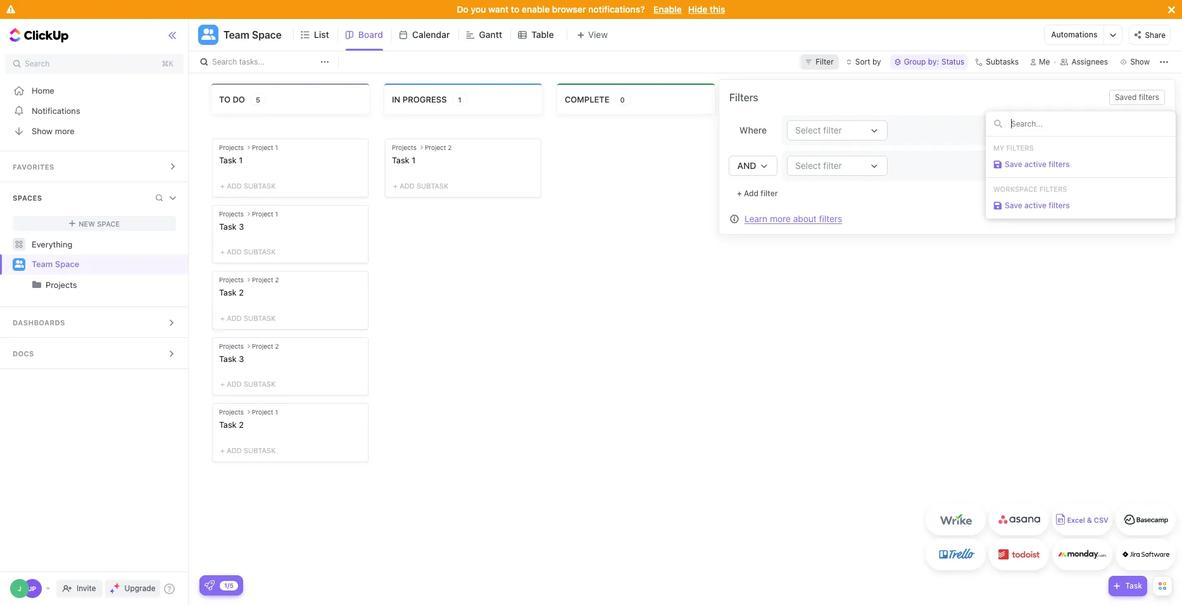 Task type: describe. For each thing, give the bounding box(es) containing it.
upgrade
[[125, 584, 155, 594]]

board
[[358, 29, 383, 40]]

+ add subtask down ‎task 1
[[220, 182, 276, 190]]

projects down task 2
[[219, 343, 244, 350]]

2 vertical spatial filter
[[761, 189, 778, 198]]

projects up task 1
[[392, 144, 417, 151]]

board link
[[358, 19, 388, 51]]

5
[[256, 95, 260, 104]]

+ down ‎task 2
[[220, 447, 225, 455]]

2 save active filters from the top
[[1005, 201, 1070, 210]]

show more
[[32, 126, 74, 136]]

do
[[457, 4, 469, 15]]

notifications link
[[0, 101, 189, 121]]

show
[[32, 126, 53, 136]]

hide
[[688, 4, 708, 15]]

add up learn
[[744, 189, 759, 198]]

⌘k
[[162, 59, 174, 68]]

progress
[[403, 94, 447, 104]]

filters for my filters
[[1007, 144, 1034, 152]]

to do
[[219, 94, 245, 104]]

task 3 for project 2
[[219, 354, 244, 364]]

add down ‎task 1
[[227, 182, 242, 190]]

home link
[[0, 80, 189, 101]]

share button
[[1130, 25, 1171, 45]]

+ add subtask down task 2
[[220, 314, 276, 322]]

‎task for ‎task 1
[[219, 155, 237, 165]]

everything link
[[0, 234, 189, 255]]

table
[[532, 29, 554, 40]]

team space link
[[32, 255, 178, 275]]

3 for project 1
[[239, 221, 244, 232]]

calendar
[[412, 29, 450, 40]]

notifications
[[32, 105, 80, 116]]

+ add subtask up ‎task 2
[[220, 380, 276, 389]]

filter button
[[801, 54, 839, 70]]

projects up ‎task 2
[[219, 409, 244, 416]]

notifications?
[[589, 4, 645, 15]]

filters right saved
[[1139, 92, 1160, 102]]

onboarding checklist button element
[[205, 581, 215, 591]]

you
[[471, 4, 486, 15]]

new
[[79, 219, 95, 228]]

table link
[[532, 19, 559, 51]]

1 projects link from the left
[[1, 275, 178, 295]]

projects up task 2
[[219, 276, 244, 284]]

2 select filter button from the top
[[787, 156, 888, 176]]

filter for 2nd the "select filter" dropdown button from the bottom of the page
[[824, 125, 842, 136]]

projects down ‎task 1
[[219, 210, 244, 218]]

favorites
[[13, 163, 54, 171]]

this
[[710, 4, 726, 15]]

automations button
[[1045, 25, 1104, 44]]

task 1
[[392, 155, 416, 165]]

gantt link
[[479, 19, 508, 51]]

excel & csv
[[1068, 517, 1109, 525]]

saved filters
[[1115, 92, 1160, 102]]

where
[[740, 125, 767, 136]]

project 1 for ‎task 1
[[252, 144, 278, 151]]

my
[[994, 144, 1005, 152]]

+ add filter
[[737, 189, 778, 198]]

list
[[314, 29, 329, 40]]

workspace
[[994, 185, 1038, 193]]

filter
[[816, 57, 834, 67]]

in progress
[[392, 94, 447, 104]]

project 2 for task 1
[[425, 144, 452, 151]]

team for the team space link
[[32, 259, 53, 269]]

task 2
[[219, 288, 244, 298]]

+ down and in the right of the page
[[737, 189, 742, 198]]

my filters
[[994, 144, 1034, 152]]

filters for workspace filters
[[1040, 185, 1068, 193]]

2 active from the top
[[1025, 201, 1047, 210]]

add up ‎task 2
[[227, 380, 242, 389]]

calendar link
[[412, 19, 455, 51]]

assignees
[[1072, 57, 1109, 67]]

select filter for 2nd the "select filter" dropdown button from the bottom of the page
[[796, 125, 842, 136]]

1 select from the top
[[796, 125, 821, 136]]

0 vertical spatial to
[[511, 4, 520, 15]]

+ down ‎task 1
[[220, 182, 225, 190]]

1 horizontal spatial space
[[97, 219, 120, 228]]

filters up "where"
[[730, 92, 759, 103]]

enable
[[654, 4, 682, 15]]

assignees button
[[1056, 54, 1114, 70]]

1 vertical spatial to
[[219, 94, 231, 104]]

Search tasks... text field
[[212, 53, 317, 71]]

project 1 for task 3
[[252, 210, 278, 218]]

new space
[[79, 219, 120, 228]]

2 save from the top
[[1005, 201, 1023, 210]]

favorites button
[[0, 151, 189, 182]]

2 for 1
[[448, 144, 452, 151]]

team for team space button
[[224, 29, 249, 41]]

gantt
[[479, 29, 502, 40]]

projects up ‎task 1
[[219, 144, 244, 151]]

automations
[[1052, 30, 1098, 39]]

2 projects link from the left
[[46, 275, 178, 295]]

me button
[[1026, 54, 1056, 70]]

learn
[[745, 213, 768, 224]]

more for learn
[[770, 213, 791, 224]]

‎task 1
[[219, 155, 243, 165]]

‎task for ‎task 2
[[219, 420, 237, 430]]

search for search
[[25, 59, 50, 68]]

+ down task 1
[[393, 182, 398, 190]]



Task type: locate. For each thing, give the bounding box(es) containing it.
project 1 for ‎task 2
[[252, 409, 278, 416]]

save active filters up workspace filters
[[1005, 160, 1070, 169]]

do
[[233, 94, 245, 104]]

1 horizontal spatial filters
[[1040, 185, 1068, 193]]

more
[[55, 126, 74, 136], [770, 213, 791, 224]]

0 vertical spatial select
[[796, 125, 821, 136]]

want
[[488, 4, 509, 15]]

do you want to enable browser notifications? enable hide this
[[457, 4, 726, 15]]

0
[[620, 95, 625, 104]]

complete
[[565, 94, 610, 104]]

1 vertical spatial active
[[1025, 201, 1047, 210]]

to right "want"
[[511, 4, 520, 15]]

+ up ‎task 2
[[220, 380, 225, 389]]

active up workspace filters
[[1025, 160, 1047, 169]]

search for search tasks...
[[212, 57, 237, 67]]

2 vertical spatial space
[[55, 259, 79, 269]]

Search... field
[[1010, 118, 1168, 129]]

1 active from the top
[[1025, 160, 1047, 169]]

1 vertical spatial 3
[[239, 354, 244, 364]]

2 horizontal spatial space
[[252, 29, 282, 41]]

3
[[239, 221, 244, 232], [239, 354, 244, 364]]

add
[[227, 182, 242, 190], [400, 182, 415, 190], [744, 189, 759, 198], [227, 248, 242, 256], [227, 314, 242, 322], [227, 380, 242, 389], [227, 447, 242, 455]]

2 3 from the top
[[239, 354, 244, 364]]

1 vertical spatial more
[[770, 213, 791, 224]]

docs
[[13, 350, 34, 358]]

select filter for 2nd the "select filter" dropdown button
[[796, 160, 842, 171]]

more for show
[[55, 126, 74, 136]]

team
[[224, 29, 249, 41], [32, 259, 53, 269]]

task 3 for project 1
[[219, 221, 244, 232]]

saved
[[1115, 92, 1137, 102]]

0 vertical spatial task 3
[[219, 221, 244, 232]]

0 vertical spatial save
[[1005, 160, 1023, 169]]

0 vertical spatial select filter
[[796, 125, 842, 136]]

0 vertical spatial select filter button
[[787, 120, 888, 141]]

in
[[392, 94, 401, 104]]

tasks...
[[239, 57, 265, 67]]

team inside the sidebar navigation
[[32, 259, 53, 269]]

1 select filter button from the top
[[787, 120, 888, 141]]

learn more about filters link
[[745, 213, 843, 224]]

and
[[738, 160, 757, 171]]

0 vertical spatial active
[[1025, 160, 1047, 169]]

+
[[220, 182, 225, 190], [393, 182, 398, 190], [737, 189, 742, 198], [220, 248, 225, 256], [220, 314, 225, 322], [220, 380, 225, 389], [220, 447, 225, 455]]

team space button
[[219, 21, 282, 49]]

team space inside the sidebar navigation
[[32, 259, 79, 269]]

2 select from the top
[[796, 160, 821, 171]]

0 vertical spatial project 1
[[252, 144, 278, 151]]

active down workspace filters
[[1025, 201, 1047, 210]]

1 vertical spatial project 2
[[252, 276, 279, 284]]

active
[[1025, 160, 1047, 169], [1025, 201, 1047, 210]]

more down notifications
[[55, 126, 74, 136]]

add down task 2
[[227, 314, 242, 322]]

select
[[796, 125, 821, 136], [796, 160, 821, 171]]

1 horizontal spatial team space
[[224, 29, 282, 41]]

space
[[252, 29, 282, 41], [97, 219, 120, 228], [55, 259, 79, 269]]

1 vertical spatial team space
[[32, 259, 79, 269]]

filters right my
[[1007, 144, 1034, 152]]

1 vertical spatial filter
[[824, 160, 842, 171]]

0 horizontal spatial team
[[32, 259, 53, 269]]

team down everything
[[32, 259, 53, 269]]

space down everything
[[55, 259, 79, 269]]

add down task 1
[[400, 182, 415, 190]]

excel & csv link
[[1053, 504, 1113, 536]]

search left tasks...
[[212, 57, 237, 67]]

0 vertical spatial filter
[[824, 125, 842, 136]]

‎task 2
[[219, 420, 244, 430]]

home
[[32, 85, 54, 95]]

save active filters
[[1005, 160, 1070, 169], [1005, 201, 1070, 210]]

projects link
[[1, 275, 178, 295], [46, 275, 178, 295]]

about
[[794, 213, 817, 224]]

team space for the team space link
[[32, 259, 79, 269]]

space for the team space link
[[55, 259, 79, 269]]

select right "where"
[[796, 125, 821, 136]]

share
[[1145, 30, 1166, 40]]

3 project 1 from the top
[[252, 409, 278, 416]]

0 vertical spatial ‎task
[[219, 155, 237, 165]]

list link
[[314, 19, 334, 51]]

project 2 for task 2
[[252, 276, 279, 284]]

team inside button
[[224, 29, 249, 41]]

to
[[511, 4, 520, 15], [219, 94, 231, 104]]

+ add subtask down ‎task 2
[[220, 447, 276, 455]]

1 vertical spatial filters
[[1040, 185, 1068, 193]]

space inside button
[[252, 29, 282, 41]]

+ add subtask
[[220, 182, 276, 190], [393, 182, 449, 190], [220, 248, 276, 256], [220, 314, 276, 322], [220, 380, 276, 389], [220, 447, 276, 455]]

select filter
[[796, 125, 842, 136], [796, 160, 842, 171]]

team space
[[224, 29, 282, 41], [32, 259, 79, 269]]

team space down everything
[[32, 259, 79, 269]]

more inside the sidebar navigation
[[55, 126, 74, 136]]

1 vertical spatial space
[[97, 219, 120, 228]]

1 horizontal spatial team
[[224, 29, 249, 41]]

project 2 for task 3
[[252, 343, 279, 350]]

space right new
[[97, 219, 120, 228]]

onboarding checklist button image
[[205, 581, 215, 591]]

0 horizontal spatial team space
[[32, 259, 79, 269]]

search tasks...
[[212, 57, 265, 67]]

2 ‎task from the top
[[219, 420, 237, 430]]

subtask
[[244, 182, 276, 190], [417, 182, 449, 190], [244, 248, 276, 256], [244, 314, 276, 322], [244, 380, 276, 389], [244, 447, 276, 455]]

1 vertical spatial save
[[1005, 201, 1023, 210]]

user group image
[[14, 261, 24, 268]]

0 vertical spatial team space
[[224, 29, 282, 41]]

‎task
[[219, 155, 237, 165], [219, 420, 237, 430]]

add up task 2
[[227, 248, 242, 256]]

3 for project 2
[[239, 354, 244, 364]]

0 vertical spatial project 2
[[425, 144, 452, 151]]

team space for team space button
[[224, 29, 282, 41]]

2 for 3
[[275, 343, 279, 350]]

2 project 1 from the top
[[252, 210, 278, 218]]

2 vertical spatial project 1
[[252, 409, 278, 416]]

1 horizontal spatial to
[[511, 4, 520, 15]]

csv
[[1094, 517, 1109, 525]]

filters
[[1007, 144, 1034, 152], [1040, 185, 1068, 193]]

task
[[392, 155, 410, 165], [219, 221, 237, 232], [219, 288, 237, 298], [219, 354, 237, 364], [1126, 581, 1143, 591]]

1 vertical spatial select filter
[[796, 160, 842, 171]]

1 save from the top
[[1005, 160, 1023, 169]]

search inside the sidebar navigation
[[25, 59, 50, 68]]

everything
[[32, 239, 72, 249]]

&
[[1087, 517, 1092, 525]]

upgrade link
[[105, 580, 161, 598]]

0 vertical spatial save active filters
[[1005, 160, 1070, 169]]

2 select filter from the top
[[796, 160, 842, 171]]

filters down workspace filters
[[1049, 201, 1070, 210]]

2 for 2
[[275, 276, 279, 284]]

0 horizontal spatial to
[[219, 94, 231, 104]]

learn more about filters
[[745, 213, 843, 224]]

1 select filter from the top
[[796, 125, 842, 136]]

save down my filters
[[1005, 160, 1023, 169]]

1 3 from the top
[[239, 221, 244, 232]]

0 vertical spatial 3
[[239, 221, 244, 232]]

sidebar navigation
[[0, 19, 189, 606]]

+ up task 2
[[220, 248, 225, 256]]

save active filters down workspace filters
[[1005, 201, 1070, 210]]

1 vertical spatial select
[[796, 160, 821, 171]]

to left "do"
[[219, 94, 231, 104]]

0 horizontal spatial search
[[25, 59, 50, 68]]

projects inside the sidebar navigation
[[46, 280, 77, 290]]

1
[[458, 95, 462, 104], [275, 144, 278, 151], [239, 155, 243, 165], [412, 155, 416, 165], [275, 210, 278, 218], [275, 409, 278, 416]]

task 3
[[219, 221, 244, 232], [219, 354, 244, 364]]

dashboards
[[13, 319, 65, 327]]

team space up tasks...
[[224, 29, 282, 41]]

+ add subtask down task 1
[[393, 182, 449, 190]]

filter
[[824, 125, 842, 136], [824, 160, 842, 171], [761, 189, 778, 198]]

1 save active filters from the top
[[1005, 160, 1070, 169]]

enable
[[522, 4, 550, 15]]

add down ‎task 2
[[227, 447, 242, 455]]

project 1
[[252, 144, 278, 151], [252, 210, 278, 218], [252, 409, 278, 416]]

1 ‎task from the top
[[219, 155, 237, 165]]

0 vertical spatial space
[[252, 29, 282, 41]]

1 horizontal spatial more
[[770, 213, 791, 224]]

search up home
[[25, 59, 50, 68]]

filters right about
[[819, 213, 843, 224]]

0 vertical spatial filters
[[1007, 144, 1034, 152]]

space for team space button
[[252, 29, 282, 41]]

1 task 3 from the top
[[219, 221, 244, 232]]

filters right workspace
[[1040, 185, 1068, 193]]

space up search tasks... text field
[[252, 29, 282, 41]]

filter for 2nd the "select filter" dropdown button
[[824, 160, 842, 171]]

1 horizontal spatial search
[[212, 57, 237, 67]]

1 vertical spatial task 3
[[219, 354, 244, 364]]

1 vertical spatial select filter button
[[787, 156, 888, 176]]

0 vertical spatial team
[[224, 29, 249, 41]]

+ down task 2
[[220, 314, 225, 322]]

me
[[1039, 57, 1050, 67]]

1 vertical spatial team
[[32, 259, 53, 269]]

0 horizontal spatial space
[[55, 259, 79, 269]]

1 vertical spatial ‎task
[[219, 420, 237, 430]]

+ add subtask up task 2
[[220, 248, 276, 256]]

more right learn
[[770, 213, 791, 224]]

1 vertical spatial save active filters
[[1005, 201, 1070, 210]]

team up search tasks...
[[224, 29, 249, 41]]

filters
[[730, 92, 759, 103], [1139, 92, 1160, 102], [1049, 160, 1070, 169], [1049, 201, 1070, 210], [819, 213, 843, 224]]

0 vertical spatial more
[[55, 126, 74, 136]]

filters up workspace filters
[[1049, 160, 1070, 169]]

projects
[[219, 144, 244, 151], [392, 144, 417, 151], [219, 210, 244, 218], [219, 276, 244, 284], [46, 280, 77, 290], [219, 343, 244, 350], [219, 409, 244, 416]]

select up about
[[796, 160, 821, 171]]

excel
[[1068, 517, 1085, 525]]

invite
[[77, 584, 96, 594]]

team space inside button
[[224, 29, 282, 41]]

1 project 1 from the top
[[252, 144, 278, 151]]

0 horizontal spatial filters
[[1007, 144, 1034, 152]]

1 vertical spatial project 1
[[252, 210, 278, 218]]

2 task 3 from the top
[[219, 354, 244, 364]]

projects down everything
[[46, 280, 77, 290]]

1/5
[[224, 582, 234, 589]]

0 horizontal spatial more
[[55, 126, 74, 136]]

save down workspace
[[1005, 201, 1023, 210]]

browser
[[552, 4, 586, 15]]

2 vertical spatial project 2
[[252, 343, 279, 350]]

workspace filters
[[994, 185, 1068, 193]]

search
[[212, 57, 237, 67], [25, 59, 50, 68]]



Task type: vqa. For each thing, say whether or not it's contained in the screenshot.


